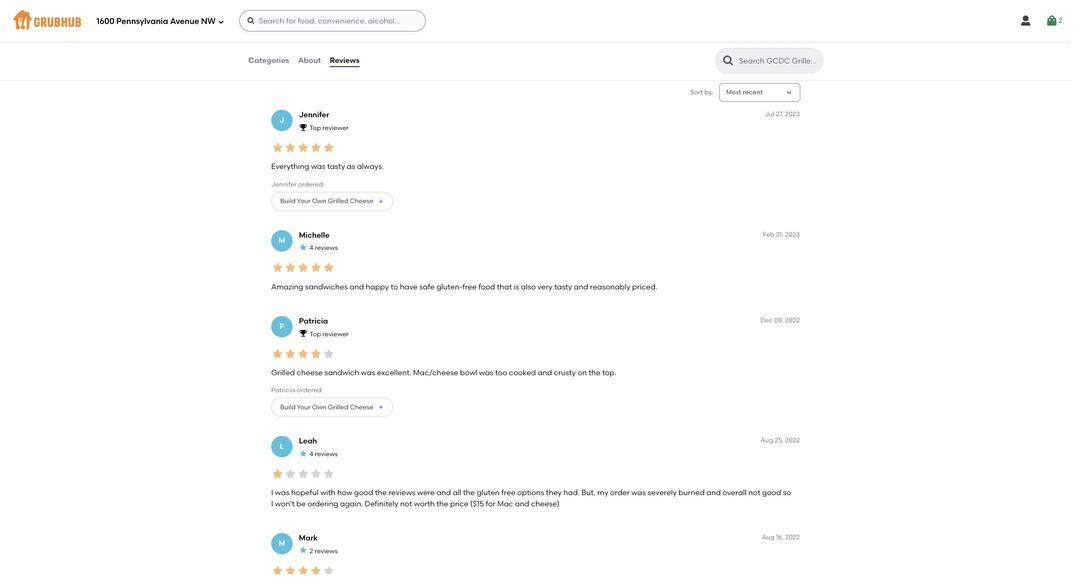 Task type: describe. For each thing, give the bounding box(es) containing it.
build for grilled
[[280, 404, 296, 411]]

crusty
[[554, 368, 576, 377]]

happy
[[366, 282, 389, 291]]

excellent.
[[377, 368, 412, 377]]

sort
[[691, 88, 703, 96]]

main navigation navigation
[[0, 0, 1072, 42]]

reasonably
[[590, 282, 631, 291]]

0 vertical spatial free
[[463, 282, 477, 291]]

mac
[[498, 499, 513, 508]]

grilled for was
[[328, 197, 349, 205]]

97
[[328, 24, 337, 33]]

jennifer ordered:
[[271, 180, 325, 188]]

correct
[[379, 35, 403, 43]]

106
[[278, 4, 289, 14]]

reviews for mark
[[315, 547, 338, 555]]

cheese for was
[[350, 404, 374, 411]]

food inside "94 good food"
[[297, 35, 311, 43]]

trophy icon image for jennifer
[[299, 123, 308, 131]]

plus icon image for excellent.
[[378, 404, 384, 411]]

always.
[[357, 162, 384, 171]]

amazing sandwiches and happy to have safe gluten-free food that is also very tasty and reasonably priced.
[[271, 282, 658, 291]]

the up definitely
[[375, 489, 387, 498]]

1600
[[97, 16, 115, 26]]

won't
[[275, 499, 295, 508]]

4 for leah
[[310, 451, 313, 458]]

gluten
[[477, 489, 500, 498]]

jul 27, 2023
[[765, 111, 800, 118]]

worth
[[414, 499, 435, 508]]

search icon image
[[722, 54, 735, 67]]

reviews
[[330, 56, 360, 65]]

sort by:
[[691, 88, 714, 96]]

0 horizontal spatial tasty
[[327, 162, 345, 171]]

was up jennifer ordered:
[[311, 162, 326, 171]]

delivery
[[328, 46, 352, 54]]

reviewer for jennifer
[[323, 124, 349, 132]]

and left reasonably
[[574, 282, 589, 291]]

good
[[278, 35, 295, 43]]

bowl
[[460, 368, 478, 377]]

my
[[598, 489, 609, 498]]

m for mark
[[279, 539, 285, 548]]

the right all
[[463, 489, 475, 498]]

but,
[[582, 489, 596, 498]]

3 2022 from the top
[[786, 534, 800, 541]]

ordering
[[308, 499, 339, 508]]

25,
[[775, 437, 784, 444]]

i was hopeful with how good the reviews were and all the gluten free options they had. but, my order was severely burned and overall not good so i won't be ordering again. definitely not worth the price ($15 for mac and cheese)
[[271, 489, 792, 508]]

16,
[[776, 534, 784, 541]]

about
[[298, 56, 321, 65]]

build for everything
[[280, 197, 296, 205]]

patricia ordered:
[[271, 387, 323, 394]]

leah
[[299, 437, 317, 446]]

everything
[[271, 162, 309, 171]]

again.
[[340, 499, 363, 508]]

aug 16, 2022
[[762, 534, 800, 541]]

mac/cheese
[[413, 368, 459, 377]]

to
[[391, 282, 398, 291]]

cheese for as
[[350, 197, 374, 205]]

hopeful
[[291, 489, 319, 498]]

categories button
[[248, 42, 290, 80]]

08,
[[775, 317, 784, 324]]

p
[[280, 322, 285, 331]]

reviewer for patricia
[[323, 330, 349, 338]]

categories
[[248, 56, 289, 65]]

and down options
[[515, 499, 530, 508]]

nw
[[201, 16, 216, 26]]

most recent
[[727, 88, 763, 96]]

reviews for michelle
[[315, 244, 338, 252]]

95
[[379, 24, 388, 33]]

is
[[514, 282, 519, 291]]

priced.
[[633, 282, 658, 291]]

avenue
[[170, 16, 199, 26]]

recent
[[743, 88, 763, 96]]

4 for michelle
[[310, 244, 313, 252]]

order inside the i was hopeful with how good the reviews were and all the gluten free options they had. but, my order was severely burned and overall not good so i won't be ordering again. definitely not worth the price ($15 for mac and cheese)
[[611, 489, 630, 498]]

0 horizontal spatial not
[[400, 499, 412, 508]]

for
[[486, 499, 496, 508]]

1 good from the left
[[354, 489, 373, 498]]

27,
[[776, 111, 784, 118]]

all
[[453, 489, 462, 498]]

94
[[278, 24, 287, 33]]

price
[[450, 499, 469, 508]]

2022 for grilled cheese sandwich was excellent. mac/cheese bowl was too cooked and crusty on the top.
[[786, 317, 800, 324]]

feb 21, 2023
[[763, 231, 800, 238]]

burned
[[679, 489, 705, 498]]

top for patricia
[[310, 330, 321, 338]]

with
[[321, 489, 336, 498]]

ordered: for cheese
[[297, 387, 323, 394]]

most
[[727, 88, 742, 96]]

pennsylvania
[[116, 16, 168, 26]]

mark
[[299, 534, 318, 543]]

2 reviews
[[310, 547, 338, 555]]

definitely
[[365, 499, 399, 508]]

severely
[[648, 489, 677, 498]]

cooked
[[509, 368, 536, 377]]

95 correct order
[[379, 24, 403, 54]]

and left happy
[[350, 282, 364, 291]]

dec 08, 2022
[[761, 317, 800, 324]]

1 vertical spatial grilled
[[271, 368, 295, 377]]

svg image inside the 2 button
[[1046, 14, 1059, 27]]

Search GCDC Grilled Cheese Bar search field
[[738, 56, 820, 66]]

gluten-
[[437, 282, 463, 291]]

jennifer for jennifer
[[299, 111, 329, 120]]

was left excellent.
[[361, 368, 376, 377]]

so
[[783, 489, 792, 498]]

options
[[518, 489, 545, 498]]

dec
[[761, 317, 773, 324]]

grilled for cheese
[[328, 404, 349, 411]]



Task type: vqa. For each thing, say whether or not it's contained in the screenshot.
the 'Patricia' corresponding to Patricia
yes



Task type: locate. For each thing, give the bounding box(es) containing it.
1 i from the top
[[271, 489, 273, 498]]

cheese
[[350, 197, 374, 205], [350, 404, 374, 411]]

tasty left as
[[327, 162, 345, 171]]

m for michelle
[[279, 236, 285, 245]]

1 horizontal spatial good
[[763, 489, 782, 498]]

0 vertical spatial 4
[[310, 244, 313, 252]]

1 vertical spatial plus icon image
[[378, 404, 384, 411]]

0 vertical spatial i
[[271, 489, 273, 498]]

top reviewer for jennifer
[[310, 124, 349, 132]]

0 vertical spatial 2023
[[786, 111, 800, 118]]

be
[[297, 499, 306, 508]]

1 vertical spatial 2
[[310, 547, 313, 555]]

1 horizontal spatial patricia
[[299, 317, 328, 326]]

1 trophy icon image from the top
[[299, 123, 308, 131]]

the right the on
[[589, 368, 601, 377]]

feb
[[763, 231, 775, 238]]

aug
[[761, 437, 774, 444], [762, 534, 775, 541]]

1 vertical spatial order
[[611, 489, 630, 498]]

2022 right 08,
[[786, 317, 800, 324]]

own for was
[[312, 197, 327, 205]]

0 vertical spatial build
[[280, 197, 296, 205]]

1 vertical spatial top
[[310, 330, 321, 338]]

they
[[546, 489, 562, 498]]

1 4 reviews from the top
[[310, 244, 338, 252]]

2 reviewer from the top
[[323, 330, 349, 338]]

0 vertical spatial patricia
[[299, 317, 328, 326]]

too
[[495, 368, 508, 377]]

m
[[279, 236, 285, 245], [279, 539, 285, 548]]

order right the my
[[611, 489, 630, 498]]

as
[[347, 162, 355, 171]]

grilled cheese sandwich was excellent. mac/cheese bowl was too cooked and crusty on the top.
[[271, 368, 617, 377]]

top reviewer
[[310, 124, 349, 132], [310, 330, 349, 338]]

1 vertical spatial 4
[[310, 451, 313, 458]]

that
[[497, 282, 512, 291]]

1600 pennsylvania avenue nw
[[97, 16, 216, 26]]

2023 right 21,
[[786, 231, 800, 238]]

cheese down 'sandwich' on the left
[[350, 404, 374, 411]]

1 vertical spatial own
[[312, 404, 327, 411]]

2 i from the top
[[271, 499, 273, 508]]

build
[[280, 197, 296, 205], [280, 404, 296, 411]]

2 for 2
[[1059, 16, 1063, 25]]

not left worth
[[400, 499, 412, 508]]

ordered: for was
[[298, 180, 325, 188]]

good left so
[[763, 489, 782, 498]]

1 build your own grilled cheese button from the top
[[271, 192, 393, 211]]

not right overall
[[749, 489, 761, 498]]

plus icon image
[[378, 198, 384, 205], [378, 404, 384, 411]]

1 vertical spatial 2022
[[786, 437, 800, 444]]

build your own grilled cheese for sandwich
[[280, 404, 374, 411]]

plus icon image for always.
[[378, 198, 384, 205]]

reviews down mark
[[315, 547, 338, 555]]

was up won't
[[275, 489, 290, 498]]

4 down leah
[[310, 451, 313, 458]]

0 vertical spatial build your own grilled cheese button
[[271, 192, 393, 211]]

reviews
[[315, 244, 338, 252], [315, 451, 338, 458], [389, 489, 416, 498], [315, 547, 338, 555]]

top reviewer up 'sandwich' on the left
[[310, 330, 349, 338]]

2 vertical spatial grilled
[[328, 404, 349, 411]]

grilled
[[328, 197, 349, 205], [271, 368, 295, 377], [328, 404, 349, 411]]

was left too
[[479, 368, 494, 377]]

safe
[[420, 282, 435, 291]]

aug for mark
[[762, 534, 775, 541]]

2 2023 from the top
[[786, 231, 800, 238]]

i
[[271, 489, 273, 498], [271, 499, 273, 508]]

very
[[538, 282, 553, 291]]

1 reviewer from the top
[[323, 124, 349, 132]]

ratings
[[291, 4, 316, 14]]

and
[[350, 282, 364, 291], [574, 282, 589, 291], [538, 368, 552, 377], [437, 489, 451, 498], [707, 489, 721, 498], [515, 499, 530, 508]]

2 2022 from the top
[[786, 437, 800, 444]]

1 horizontal spatial order
[[611, 489, 630, 498]]

0 vertical spatial not
[[749, 489, 761, 498]]

1 vertical spatial top reviewer
[[310, 330, 349, 338]]

build your own grilled cheese
[[280, 197, 374, 205], [280, 404, 374, 411]]

0 vertical spatial food
[[297, 35, 311, 43]]

2 top from the top
[[310, 330, 321, 338]]

svg image
[[1020, 14, 1033, 27], [1046, 14, 1059, 27], [247, 17, 255, 25], [218, 18, 224, 25]]

trophy icon image
[[299, 123, 308, 131], [299, 329, 308, 338]]

build your own grilled cheese for tasty
[[280, 197, 374, 205]]

2 4 reviews from the top
[[310, 451, 338, 458]]

1 horizontal spatial tasty
[[555, 282, 572, 291]]

0 horizontal spatial good
[[354, 489, 373, 498]]

0 vertical spatial own
[[312, 197, 327, 205]]

1 vertical spatial trophy icon image
[[299, 329, 308, 338]]

your for was
[[297, 197, 311, 205]]

2022 for i was hopeful with how good the reviews were and all the gluten free options they had. but, my order was severely burned and overall not good so i won't be ordering again. definitely not worth the price ($15 for mac and cheese)
[[786, 437, 800, 444]]

time
[[339, 35, 353, 43]]

2023 for amazing sandwiches and happy to have safe gluten-free food that is also very tasty and reasonably priced.
[[786, 231, 800, 238]]

l
[[280, 442, 284, 451]]

2 4 from the top
[[310, 451, 313, 458]]

star icon image
[[271, 141, 284, 154], [284, 141, 297, 154], [297, 141, 310, 154], [310, 141, 323, 154], [323, 141, 335, 154], [299, 243, 308, 252], [271, 261, 284, 274], [284, 261, 297, 274], [297, 261, 310, 274], [310, 261, 323, 274], [323, 261, 335, 274], [271, 347, 284, 360], [284, 347, 297, 360], [297, 347, 310, 360], [310, 347, 323, 360], [323, 347, 335, 360], [299, 449, 308, 458], [271, 468, 284, 480], [284, 468, 297, 480], [297, 468, 310, 480], [310, 468, 323, 480], [323, 468, 335, 480], [299, 546, 308, 555], [271, 564, 284, 574], [284, 564, 297, 574], [297, 564, 310, 574], [310, 564, 323, 574], [323, 564, 335, 574]]

build your own grilled cheese button for sandwich
[[271, 398, 393, 417]]

2022 right 16,
[[786, 534, 800, 541]]

1 vertical spatial not
[[400, 499, 412, 508]]

top reviewer up everything was tasty as always.
[[310, 124, 349, 132]]

was left severely
[[632, 489, 646, 498]]

jennifer right j on the left top of page
[[299, 111, 329, 120]]

jennifer
[[299, 111, 329, 120], [271, 180, 297, 188]]

2022 right 25,
[[786, 437, 800, 444]]

1 vertical spatial reviewer
[[323, 330, 349, 338]]

0 vertical spatial trophy icon image
[[299, 123, 308, 131]]

4 reviews for leah
[[310, 451, 338, 458]]

1 vertical spatial food
[[479, 282, 495, 291]]

21,
[[776, 231, 784, 238]]

1 vertical spatial patricia
[[271, 387, 296, 394]]

tasty right very
[[555, 282, 572, 291]]

overall
[[723, 489, 747, 498]]

1 vertical spatial i
[[271, 499, 273, 508]]

1 build from the top
[[280, 197, 296, 205]]

m left michelle
[[279, 236, 285, 245]]

free up mac
[[502, 489, 516, 498]]

4 down michelle
[[310, 244, 313, 252]]

top right j on the left top of page
[[310, 124, 321, 132]]

2 button
[[1046, 11, 1063, 30]]

1 vertical spatial 4 reviews
[[310, 451, 338, 458]]

build your own grilled cheese button
[[271, 192, 393, 211], [271, 398, 393, 417]]

caret down icon image
[[785, 88, 794, 97]]

1 vertical spatial your
[[297, 404, 311, 411]]

good
[[354, 489, 373, 498], [763, 489, 782, 498]]

1 2022 from the top
[[786, 317, 800, 324]]

michelle
[[299, 231, 330, 240]]

patricia for patricia
[[299, 317, 328, 326]]

2022
[[786, 317, 800, 324], [786, 437, 800, 444], [786, 534, 800, 541]]

and left crusty
[[538, 368, 552, 377]]

about button
[[298, 42, 322, 80]]

Search for food, convenience, alcohol... search field
[[239, 10, 426, 31]]

and left overall
[[707, 489, 721, 498]]

your down patricia ordered:
[[297, 404, 311, 411]]

also
[[521, 282, 536, 291]]

1 top reviewer from the top
[[310, 124, 349, 132]]

2 inside button
[[1059, 16, 1063, 25]]

2023 for everything was tasty as always.
[[786, 111, 800, 118]]

patricia for patricia ordered:
[[271, 387, 296, 394]]

1 horizontal spatial food
[[479, 282, 495, 291]]

by:
[[705, 88, 714, 96]]

trophy icon image right j on the left top of page
[[299, 123, 308, 131]]

order inside "95 correct order"
[[379, 46, 395, 54]]

aug left 25,
[[761, 437, 774, 444]]

0 vertical spatial ordered:
[[298, 180, 325, 188]]

1 vertical spatial 2023
[[786, 231, 800, 238]]

were
[[418, 489, 435, 498]]

m left mark
[[279, 539, 285, 548]]

2 build your own grilled cheese button from the top
[[271, 398, 393, 417]]

jul
[[765, 111, 775, 118]]

i left hopeful
[[271, 489, 273, 498]]

4
[[310, 244, 313, 252], [310, 451, 313, 458]]

grilled down everything was tasty as always.
[[328, 197, 349, 205]]

1 horizontal spatial jennifer
[[299, 111, 329, 120]]

2023 right 27,
[[786, 111, 800, 118]]

reviewer up 'sandwich' on the left
[[323, 330, 349, 338]]

build your own grilled cheese button for tasty
[[271, 192, 393, 211]]

2 build from the top
[[280, 404, 296, 411]]

0 vertical spatial jennifer
[[299, 111, 329, 120]]

1 cheese from the top
[[350, 197, 374, 205]]

1 4 from the top
[[310, 244, 313, 252]]

4 reviews down leah
[[310, 451, 338, 458]]

1 vertical spatial build
[[280, 404, 296, 411]]

0 vertical spatial m
[[279, 236, 285, 245]]

top for jennifer
[[310, 124, 321, 132]]

1 vertical spatial tasty
[[555, 282, 572, 291]]

2 plus icon image from the top
[[378, 404, 384, 411]]

106 ratings
[[278, 4, 316, 14]]

reviews down leah
[[315, 451, 338, 458]]

Sort by: field
[[727, 88, 763, 97]]

cheese down always.
[[350, 197, 374, 205]]

tasty
[[327, 162, 345, 171], [555, 282, 572, 291]]

reviews inside the i was hopeful with how good the reviews were and all the gluten free options they had. but, my order was severely burned and overall not good so i won't be ordering again. definitely not worth the price ($15 for mac and cheese)
[[389, 489, 416, 498]]

0 vertical spatial top reviewer
[[310, 124, 349, 132]]

2 m from the top
[[279, 539, 285, 548]]

on
[[328, 35, 338, 43]]

0 vertical spatial build your own grilled cheese
[[280, 197, 374, 205]]

1 m from the top
[[279, 236, 285, 245]]

reviewer
[[323, 124, 349, 132], [323, 330, 349, 338]]

0 vertical spatial top
[[310, 124, 321, 132]]

1 vertical spatial ordered:
[[297, 387, 323, 394]]

0 horizontal spatial order
[[379, 46, 395, 54]]

sandwiches
[[305, 282, 348, 291]]

reviews button
[[330, 42, 360, 80]]

1 vertical spatial m
[[279, 539, 285, 548]]

food right good
[[297, 35, 311, 43]]

build your own grilled cheese button down everything was tasty as always.
[[271, 192, 393, 211]]

free inside the i was hopeful with how good the reviews were and all the gluten free options they had. but, my order was severely burned and overall not good so i won't be ordering again. definitely not worth the price ($15 for mac and cheese)
[[502, 489, 516, 498]]

reviews for leah
[[315, 451, 338, 458]]

1 build your own grilled cheese from the top
[[280, 197, 374, 205]]

0 horizontal spatial food
[[297, 35, 311, 43]]

1 vertical spatial build your own grilled cheese button
[[271, 398, 393, 417]]

top
[[310, 124, 321, 132], [310, 330, 321, 338]]

free
[[463, 282, 477, 291], [502, 489, 516, 498]]

ordered: down everything was tasty as always.
[[298, 180, 325, 188]]

1 top from the top
[[310, 124, 321, 132]]

order
[[379, 46, 395, 54], [611, 489, 630, 498]]

1 horizontal spatial 2
[[1059, 16, 1063, 25]]

2 build your own grilled cheese from the top
[[280, 404, 374, 411]]

0 vertical spatial grilled
[[328, 197, 349, 205]]

0 vertical spatial order
[[379, 46, 395, 54]]

the
[[589, 368, 601, 377], [375, 489, 387, 498], [463, 489, 475, 498], [437, 499, 449, 508]]

cheese)
[[531, 499, 560, 508]]

2 good from the left
[[763, 489, 782, 498]]

4 reviews down michelle
[[310, 244, 338, 252]]

1 your from the top
[[297, 197, 311, 205]]

2 your from the top
[[297, 404, 311, 411]]

build your own grilled cheese button down 'sandwich' on the left
[[271, 398, 393, 417]]

own
[[312, 197, 327, 205], [312, 404, 327, 411]]

reviews down michelle
[[315, 244, 338, 252]]

1 horizontal spatial free
[[502, 489, 516, 498]]

the left price at the bottom of page
[[437, 499, 449, 508]]

2 trophy icon image from the top
[[299, 329, 308, 338]]

jennifer for jennifer ordered:
[[271, 180, 297, 188]]

food
[[297, 35, 311, 43], [479, 282, 495, 291]]

2 cheese from the top
[[350, 404, 374, 411]]

food left that
[[479, 282, 495, 291]]

build down patricia ordered:
[[280, 404, 296, 411]]

free left that
[[463, 282, 477, 291]]

0 vertical spatial reviewer
[[323, 124, 349, 132]]

plus icon image down excellent.
[[378, 404, 384, 411]]

0 vertical spatial cheese
[[350, 197, 374, 205]]

1 vertical spatial jennifer
[[271, 180, 297, 188]]

your down jennifer ordered:
[[297, 197, 311, 205]]

1 vertical spatial aug
[[762, 534, 775, 541]]

0 horizontal spatial jennifer
[[271, 180, 297, 188]]

had.
[[564, 489, 580, 498]]

0 vertical spatial 2022
[[786, 317, 800, 324]]

build your own grilled cheese down jennifer ordered:
[[280, 197, 374, 205]]

($15
[[471, 499, 484, 508]]

top reviewer for patricia
[[310, 330, 349, 338]]

jennifer down everything
[[271, 180, 297, 188]]

ordered: down cheese
[[297, 387, 323, 394]]

own for cheese
[[312, 404, 327, 411]]

amazing
[[271, 282, 304, 291]]

1 vertical spatial cheese
[[350, 404, 374, 411]]

4 reviews for michelle
[[310, 244, 338, 252]]

2 for 2 reviews
[[310, 547, 313, 555]]

grilled down 'sandwich' on the left
[[328, 404, 349, 411]]

2 own from the top
[[312, 404, 327, 411]]

aug for leah
[[761, 437, 774, 444]]

trophy icon image for patricia
[[299, 329, 308, 338]]

and left all
[[437, 489, 451, 498]]

grilled up patricia ordered:
[[271, 368, 295, 377]]

1 plus icon image from the top
[[378, 198, 384, 205]]

1 own from the top
[[312, 197, 327, 205]]

97 on time delivery
[[328, 24, 353, 54]]

sandwich
[[325, 368, 359, 377]]

reviews up definitely
[[389, 489, 416, 498]]

plus icon image down always.
[[378, 198, 384, 205]]

own down jennifer ordered:
[[312, 197, 327, 205]]

0 horizontal spatial 2
[[310, 547, 313, 555]]

own down patricia ordered:
[[312, 404, 327, 411]]

have
[[400, 282, 418, 291]]

j
[[280, 116, 284, 125]]

1 vertical spatial free
[[502, 489, 516, 498]]

0 vertical spatial plus icon image
[[378, 198, 384, 205]]

2 vertical spatial 2022
[[786, 534, 800, 541]]

0 vertical spatial 2
[[1059, 16, 1063, 25]]

i left won't
[[271, 499, 273, 508]]

aug 25, 2022
[[761, 437, 800, 444]]

trophy icon image right p on the bottom
[[299, 329, 308, 338]]

2 top reviewer from the top
[[310, 330, 349, 338]]

top right p on the bottom
[[310, 330, 321, 338]]

build down jennifer ordered:
[[280, 197, 296, 205]]

good up again.
[[354, 489, 373, 498]]

0 vertical spatial your
[[297, 197, 311, 205]]

0 horizontal spatial patricia
[[271, 387, 296, 394]]

1 vertical spatial build your own grilled cheese
[[280, 404, 374, 411]]

0 vertical spatial 4 reviews
[[310, 244, 338, 252]]

cheese
[[297, 368, 323, 377]]

your for cheese
[[297, 404, 311, 411]]

order down correct
[[379, 46, 395, 54]]

aug left 16,
[[762, 534, 775, 541]]

0 horizontal spatial free
[[463, 282, 477, 291]]

1 2023 from the top
[[786, 111, 800, 118]]

0 vertical spatial tasty
[[327, 162, 345, 171]]

reviewer up everything was tasty as always.
[[323, 124, 349, 132]]

build your own grilled cheese down patricia ordered:
[[280, 404, 374, 411]]

0 vertical spatial aug
[[761, 437, 774, 444]]

1 horizontal spatial not
[[749, 489, 761, 498]]



